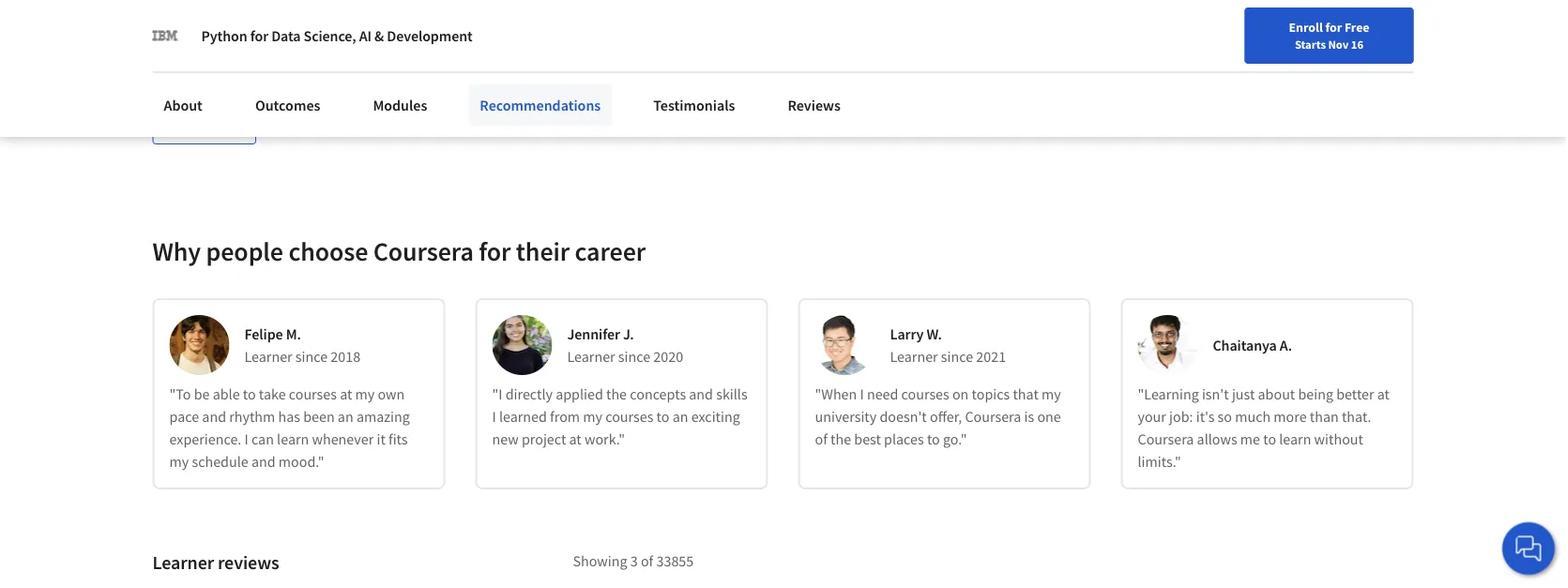 Task type: describe. For each thing, give the bounding box(es) containing it.
at inside "i directly applied the concepts and skills i learned from my courses to an exciting new project at work."
[[569, 430, 582, 449]]

more
[[1274, 408, 1307, 427]]

2021
[[977, 348, 1007, 366]]

2 course from the left
[[491, 65, 529, 82]]

coursera inside "when i need courses on topics that my university doesn't offer, coursera is one of the best places to go."
[[966, 408, 1022, 427]]

applied
[[556, 385, 604, 404]]

english button
[[1173, 38, 1286, 99]]

learner for felipe
[[245, 348, 293, 366]]

is
[[1025, 408, 1035, 427]]

since for m.
[[296, 348, 328, 366]]

fits
[[389, 430, 408, 449]]

their
[[516, 236, 570, 268]]

able
[[213, 385, 240, 404]]

career
[[1127, 59, 1164, 76]]

one
[[1038, 408, 1062, 427]]

larry
[[891, 325, 924, 344]]

my down experience.
[[169, 453, 189, 472]]

need
[[867, 385, 899, 404]]

development
[[387, 26, 473, 45]]

doesn't
[[880, 408, 927, 427]]

allows
[[1198, 430, 1238, 449]]

so
[[1218, 408, 1233, 427]]

professional certificate
[[812, 65, 938, 82]]

own
[[378, 385, 405, 404]]

0 horizontal spatial your
[[1073, 59, 1098, 76]]

learner reviews
[[153, 552, 279, 575]]

courses inside '"to be able to take courses at my own pace and rhythm has been an amazing experience. i can learn whenever it fits my schedule and mood."'
[[289, 385, 337, 404]]

courses inside "when i need courses on topics that my university doesn't offer, coursera is one of the best places to go."
[[902, 385, 950, 404]]

since for w.
[[942, 348, 974, 366]]

certificate
[[882, 65, 938, 82]]

show notifications image
[[1313, 61, 1336, 84]]

banner navigation
[[15, 0, 528, 38]]

at for courses
[[340, 385, 352, 404]]

without
[[1315, 430, 1364, 449]]

learned
[[499, 408, 547, 427]]

reviews link
[[777, 84, 852, 126]]

that.
[[1343, 408, 1372, 427]]

an inside '"to be able to take courses at my own pace and rhythm has been an amazing experience. i can learn whenever it fits my schedule and mood."'
[[338, 408, 354, 427]]

chaitanya a.
[[1213, 336, 1293, 355]]

my inside "when i need courses on topics that my university doesn't offer, coursera is one of the best places to go."
[[1042, 385, 1062, 404]]

modules
[[373, 96, 428, 115]]

i inside '"to be able to take courses at my own pace and rhythm has been an amazing experience. i can learn whenever it fits my schedule and mood."'
[[245, 430, 249, 449]]

"when
[[815, 385, 857, 404]]

project
[[522, 430, 566, 449]]

work."
[[585, 430, 625, 449]]

been
[[303, 408, 335, 427]]

take
[[259, 385, 286, 404]]

my left own at the left bottom of the page
[[355, 385, 375, 404]]

the inside "when i need courses on topics that my university doesn't offer, coursera is one of the best places to go."
[[831, 430, 852, 449]]

that
[[1013, 385, 1039, 404]]

it
[[377, 430, 386, 449]]

about
[[164, 96, 203, 115]]

find your new career link
[[1036, 56, 1173, 80]]

isn't
[[1203, 385, 1230, 404]]

i inside "i directly applied the concepts and skills i learned from my courses to an exciting new project at work."
[[492, 408, 496, 427]]

for for python
[[250, 26, 269, 45]]

python for data science, ai & development
[[201, 26, 473, 45]]

a.
[[1280, 336, 1293, 355]]

collection element
[[141, 0, 1426, 175]]

"to
[[169, 385, 191, 404]]

much
[[1236, 408, 1271, 427]]

pace
[[169, 408, 199, 427]]

showing 3 of 33855
[[573, 552, 694, 571]]

i inside "when i need courses on topics that my university doesn't offer, coursera is one of the best places to go."
[[860, 385, 864, 404]]

university
[[815, 408, 877, 427]]

coursera inside "learning isn't just about being better at your job: it's so much more than that. coursera allows me to learn without limits."
[[1138, 430, 1195, 449]]

about link
[[153, 84, 214, 126]]

since for j.
[[619, 348, 651, 366]]

for for enroll
[[1326, 19, 1343, 36]]

chat with us image
[[1514, 534, 1544, 564]]

my inside "i directly applied the concepts and skills i learned from my courses to an exciting new project at work."
[[583, 408, 603, 427]]

choose
[[289, 236, 368, 268]]

schedule
[[192, 453, 249, 472]]

python
[[201, 26, 247, 45]]

learner for larry
[[891, 348, 939, 366]]

data
[[271, 26, 301, 45]]

16
[[1352, 37, 1364, 52]]

"learning isn't just about being better at your job: it's so much more than that. coursera allows me to learn without limits."
[[1138, 385, 1390, 472]]

1 horizontal spatial for
[[479, 236, 511, 268]]

felipe m. learner since 2018
[[245, 325, 361, 366]]

2020
[[654, 348, 684, 366]]

directly
[[506, 385, 553, 404]]

ibm image
[[153, 23, 179, 49]]

at for better
[[1378, 385, 1390, 404]]

experience.
[[169, 430, 242, 449]]

enroll for free starts nov 16
[[1290, 19, 1370, 52]]

amazing
[[357, 408, 410, 427]]

"learning
[[1138, 385, 1200, 404]]

topics
[[972, 385, 1010, 404]]

rhythm
[[229, 408, 275, 427]]

felipe
[[245, 325, 283, 344]]

best
[[855, 430, 881, 449]]



Task type: locate. For each thing, give the bounding box(es) containing it.
people
[[206, 236, 283, 268]]

1 horizontal spatial and
[[252, 453, 276, 472]]

and up exciting
[[689, 385, 714, 404]]

learn for more
[[1280, 430, 1312, 449]]

learner inside felipe m. learner since 2018
[[245, 348, 293, 366]]

reviews
[[788, 96, 841, 115]]

0 horizontal spatial at
[[340, 385, 352, 404]]

since down the j.
[[619, 348, 651, 366]]

1 horizontal spatial learn
[[1280, 430, 1312, 449]]

0 horizontal spatial learn
[[277, 430, 309, 449]]

enroll
[[1290, 19, 1324, 36]]

exciting
[[692, 408, 741, 427]]

jennifer j. learner since 2020
[[568, 325, 684, 366]]

your down "learning
[[1138, 408, 1167, 427]]

since inside larry w. learner since 2021
[[942, 348, 974, 366]]

2 learn from the left
[[1280, 430, 1312, 449]]

my
[[355, 385, 375, 404], [1042, 385, 1062, 404], [583, 408, 603, 427], [169, 453, 189, 472]]

0 horizontal spatial coursera
[[373, 236, 474, 268]]

can
[[252, 430, 274, 449]]

to inside "when i need courses on topics that my university doesn't offer, coursera is one of the best places to go."
[[928, 430, 941, 449]]

ai
[[359, 26, 372, 45]]

for left their
[[479, 236, 511, 268]]

of
[[815, 430, 828, 449], [641, 552, 654, 571]]

courses
[[289, 385, 337, 404], [902, 385, 950, 404], [606, 408, 654, 427]]

new
[[1100, 59, 1125, 76]]

than
[[1310, 408, 1340, 427]]

starts
[[1296, 37, 1327, 52]]

1 course from the left
[[169, 65, 208, 82]]

for inside enroll for free starts nov 16
[[1326, 19, 1343, 36]]

learn
[[277, 430, 309, 449], [1280, 430, 1312, 449]]

of right '3'
[[641, 552, 654, 571]]

skills
[[717, 385, 748, 404]]

courses inside "i directly applied the concepts and skills i learned from my courses to an exciting new project at work."
[[606, 408, 654, 427]]

your inside "learning isn't just about being better at your job: it's so much more than that. coursera allows me to learn without limits."
[[1138, 408, 1167, 427]]

an inside "i directly applied the concepts and skills i learned from my courses to an exciting new project at work."
[[673, 408, 689, 427]]

2 horizontal spatial since
[[942, 348, 974, 366]]

offer,
[[930, 408, 963, 427]]

"i directly applied the concepts and skills i learned from my courses to an exciting new project at work."
[[492, 385, 748, 449]]

an
[[338, 408, 354, 427], [673, 408, 689, 427]]

0 vertical spatial and
[[689, 385, 714, 404]]

to inside "i directly applied the concepts and skills i learned from my courses to an exciting new project at work."
[[657, 408, 670, 427]]

0 horizontal spatial and
[[202, 408, 226, 427]]

1 horizontal spatial at
[[569, 430, 582, 449]]

0 horizontal spatial course
[[169, 65, 208, 82]]

since inside felipe m. learner since 2018
[[296, 348, 328, 366]]

"to be able to take courses at my own pace and rhythm has been an amazing experience. i can learn whenever it fits my schedule and mood."
[[169, 385, 410, 472]]

2 vertical spatial i
[[245, 430, 249, 449]]

career
[[575, 236, 646, 268]]

to up the rhythm
[[243, 385, 256, 404]]

learner inside larry w. learner since 2021
[[891, 348, 939, 366]]

since down m.
[[296, 348, 328, 366]]

learn down has at bottom left
[[277, 430, 309, 449]]

my up work."
[[583, 408, 603, 427]]

1 an from the left
[[338, 408, 354, 427]]

and inside "i directly applied the concepts and skills i learned from my courses to an exciting new project at work."
[[689, 385, 714, 404]]

modules link
[[362, 84, 439, 126]]

at inside '"to be able to take courses at my own pace and rhythm has been an amazing experience. i can learn whenever it fits my schedule and mood."'
[[340, 385, 352, 404]]

0 horizontal spatial i
[[245, 430, 249, 449]]

"i
[[492, 385, 503, 404]]

outcomes
[[255, 96, 321, 115]]

an up whenever
[[338, 408, 354, 427]]

2 vertical spatial coursera
[[1138, 430, 1195, 449]]

learn down more
[[1280, 430, 1312, 449]]

go."
[[944, 430, 968, 449]]

&
[[375, 26, 384, 45]]

about
[[1259, 385, 1296, 404]]

new
[[492, 430, 519, 449]]

1 horizontal spatial courses
[[606, 408, 654, 427]]

0 vertical spatial coursera
[[373, 236, 474, 268]]

courses up offer,
[[902, 385, 950, 404]]

j.
[[623, 325, 634, 344]]

2 since from the left
[[619, 348, 651, 366]]

for
[[1326, 19, 1343, 36], [250, 26, 269, 45], [479, 236, 511, 268]]

1 vertical spatial coursera
[[966, 408, 1022, 427]]

0 horizontal spatial of
[[641, 552, 654, 571]]

at right the better at bottom
[[1378, 385, 1390, 404]]

learner down felipe
[[245, 348, 293, 366]]

be
[[194, 385, 210, 404]]

concepts
[[630, 385, 686, 404]]

2 horizontal spatial at
[[1378, 385, 1390, 404]]

showing
[[573, 552, 628, 571]]

just
[[1233, 385, 1256, 404]]

2 horizontal spatial course
[[1133, 65, 1171, 82]]

at inside "learning isn't just about being better at your job: it's so much more than that. coursera allows me to learn without limits."
[[1378, 385, 1390, 404]]

1 horizontal spatial i
[[492, 408, 496, 427]]

nov
[[1329, 37, 1349, 52]]

1 vertical spatial your
[[1138, 408, 1167, 427]]

the right applied on the bottom left of page
[[607, 385, 627, 404]]

3 course from the left
[[1133, 65, 1171, 82]]

2 horizontal spatial for
[[1326, 19, 1343, 36]]

1 horizontal spatial the
[[831, 430, 852, 449]]

0 horizontal spatial the
[[607, 385, 627, 404]]

2 horizontal spatial and
[[689, 385, 714, 404]]

outcomes link
[[244, 84, 332, 126]]

w.
[[927, 325, 943, 344]]

your
[[1073, 59, 1098, 76], [1138, 408, 1167, 427]]

free
[[1345, 19, 1370, 36]]

since
[[296, 348, 328, 366], [619, 348, 651, 366], [942, 348, 974, 366]]

and up experience.
[[202, 408, 226, 427]]

and down can
[[252, 453, 276, 472]]

for left data
[[250, 26, 269, 45]]

1 vertical spatial and
[[202, 408, 226, 427]]

0 horizontal spatial since
[[296, 348, 328, 366]]

recommendations link
[[469, 84, 612, 126]]

the inside "i directly applied the concepts and skills i learned from my courses to an exciting new project at work."
[[607, 385, 627, 404]]

learner down jennifer
[[568, 348, 616, 366]]

why
[[153, 236, 201, 268]]

1 learn from the left
[[277, 430, 309, 449]]

0 vertical spatial of
[[815, 430, 828, 449]]

your right find
[[1073, 59, 1098, 76]]

my up one
[[1042, 385, 1062, 404]]

i left 'need'
[[860, 385, 864, 404]]

jennifer
[[568, 325, 620, 344]]

me
[[1241, 430, 1261, 449]]

better
[[1337, 385, 1375, 404]]

learn inside "learning isn't just about being better at your job: it's so much more than that. coursera allows me to learn without limits."
[[1280, 430, 1312, 449]]

2 an from the left
[[673, 408, 689, 427]]

course up about in the top left of the page
[[169, 65, 208, 82]]

to inside '"to be able to take courses at my own pace and rhythm has been an amazing experience. i can learn whenever it fits my schedule and mood."'
[[243, 385, 256, 404]]

1 horizontal spatial your
[[1138, 408, 1167, 427]]

has
[[278, 408, 300, 427]]

2 horizontal spatial coursera
[[1138, 430, 1195, 449]]

0 horizontal spatial an
[[338, 408, 354, 427]]

from
[[550, 408, 580, 427]]

mood."
[[279, 453, 324, 472]]

"when i need courses on topics that my university doesn't offer, coursera is one of the best places to go."
[[815, 385, 1062, 449]]

of down university
[[815, 430, 828, 449]]

it's
[[1197, 408, 1215, 427]]

learn inside '"to be able to take courses at my own pace and rhythm has been an amazing experience. i can learn whenever it fits my schedule and mood."'
[[277, 430, 309, 449]]

on
[[953, 385, 969, 404]]

0 vertical spatial i
[[860, 385, 864, 404]]

0 horizontal spatial for
[[250, 26, 269, 45]]

science,
[[304, 26, 356, 45]]

since inside jennifer j. learner since 2020
[[619, 348, 651, 366]]

0 vertical spatial the
[[607, 385, 627, 404]]

at down 2018
[[340, 385, 352, 404]]

for up nov
[[1326, 19, 1343, 36]]

learn for has
[[277, 430, 309, 449]]

of inside "when i need courses on topics that my university doesn't offer, coursera is one of the best places to go."
[[815, 430, 828, 449]]

find
[[1046, 59, 1070, 76]]

find your new career
[[1046, 59, 1164, 76]]

0 horizontal spatial courses
[[289, 385, 337, 404]]

learner down 'larry'
[[891, 348, 939, 366]]

1 horizontal spatial an
[[673, 408, 689, 427]]

i down "i
[[492, 408, 496, 427]]

learner left reviews
[[153, 552, 214, 575]]

1 vertical spatial of
[[641, 552, 654, 571]]

an down concepts
[[673, 408, 689, 427]]

0 vertical spatial your
[[1073, 59, 1098, 76]]

3 since from the left
[[942, 348, 974, 366]]

testimonials link
[[642, 84, 747, 126]]

1 vertical spatial i
[[492, 408, 496, 427]]

1 horizontal spatial of
[[815, 430, 828, 449]]

reviews
[[218, 552, 279, 575]]

2 vertical spatial and
[[252, 453, 276, 472]]

33855
[[657, 552, 694, 571]]

chaitanya
[[1213, 336, 1278, 355]]

limits."
[[1138, 453, 1182, 472]]

course right new in the top of the page
[[1133, 65, 1171, 82]]

1 horizontal spatial course
[[491, 65, 529, 82]]

the
[[607, 385, 627, 404], [831, 430, 852, 449]]

recommendations
[[480, 96, 601, 115]]

2 horizontal spatial courses
[[902, 385, 950, 404]]

course up recommendations link
[[491, 65, 529, 82]]

2 horizontal spatial i
[[860, 385, 864, 404]]

testimonials
[[654, 96, 736, 115]]

to right me
[[1264, 430, 1277, 449]]

3
[[631, 552, 638, 571]]

to down concepts
[[657, 408, 670, 427]]

professional
[[812, 65, 879, 82]]

courses up work."
[[606, 408, 654, 427]]

being
[[1299, 385, 1334, 404]]

places
[[884, 430, 925, 449]]

1 since from the left
[[296, 348, 328, 366]]

learner for jennifer
[[568, 348, 616, 366]]

learner
[[245, 348, 293, 366], [568, 348, 616, 366], [891, 348, 939, 366], [153, 552, 214, 575]]

None search field
[[268, 49, 718, 87]]

the down university
[[831, 430, 852, 449]]

courses up 'been'
[[289, 385, 337, 404]]

m.
[[286, 325, 301, 344]]

1 horizontal spatial since
[[619, 348, 651, 366]]

1 horizontal spatial coursera
[[966, 408, 1022, 427]]

learner inside jennifer j. learner since 2020
[[568, 348, 616, 366]]

to inside "learning isn't just about being better at your job: it's so much more than that. coursera allows me to learn without limits."
[[1264, 430, 1277, 449]]

to left go."
[[928, 430, 941, 449]]

i left can
[[245, 430, 249, 449]]

1 vertical spatial the
[[831, 430, 852, 449]]

at down "from"
[[569, 430, 582, 449]]

since down w.
[[942, 348, 974, 366]]

job:
[[1170, 408, 1194, 427]]

2018
[[331, 348, 361, 366]]



Task type: vqa. For each thing, say whether or not it's contained in the screenshot.
the add
no



